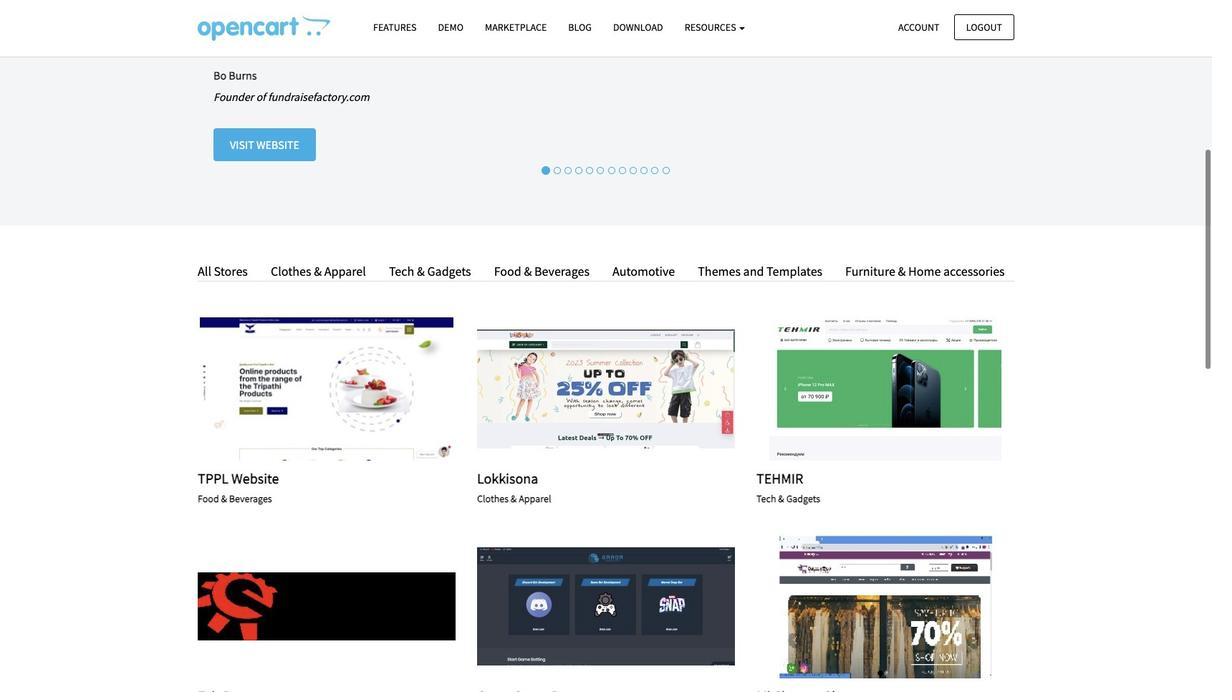 Task type: vqa. For each thing, say whether or not it's contained in the screenshot.
the top plus square o image
no



Task type: locate. For each thing, give the bounding box(es) containing it.
0 vertical spatial gadgets
[[427, 263, 471, 279]]

features link
[[363, 15, 427, 40]]

1 horizontal spatial beverages
[[534, 263, 590, 279]]

of
[[256, 90, 266, 104]]

furniture & home accessories link
[[835, 261, 1005, 282]]

tech & gadgets
[[389, 263, 471, 279]]

clothes
[[271, 263, 311, 279], [477, 492, 509, 505]]

view project for tehmir
[[846, 383, 925, 396]]

website right tppl
[[231, 469, 279, 487]]

0 horizontal spatial gadgets
[[427, 263, 471, 279]]

automotive
[[613, 263, 675, 279]]

themes and templates
[[698, 263, 823, 279]]

tppl
[[198, 469, 229, 487]]

all stores link
[[198, 261, 259, 282]]

1 horizontal spatial apparel
[[519, 492, 551, 505]]

beverages
[[534, 263, 590, 279], [229, 492, 272, 505]]

gadgets
[[427, 263, 471, 279], [786, 492, 821, 505]]

view for tehmir
[[846, 383, 873, 396]]

tech inside tehmir tech & gadgets
[[757, 492, 776, 505]]

burns
[[229, 68, 257, 82]]

0 horizontal spatial food
[[198, 492, 219, 505]]

project for lokkisona
[[597, 383, 646, 396]]

apparel
[[324, 263, 366, 279], [519, 492, 551, 505]]

view project link
[[287, 381, 366, 397], [567, 381, 646, 397], [846, 381, 925, 397], [567, 599, 646, 615], [846, 599, 925, 615]]

website for tppl
[[231, 469, 279, 487]]

marketplace
[[485, 21, 547, 34]]

1 horizontal spatial tech
[[757, 492, 776, 505]]

1 vertical spatial apparel
[[519, 492, 551, 505]]

resources link
[[674, 15, 756, 40]]

tech & gadgets link
[[378, 261, 482, 282]]

graor game bots image
[[477, 535, 735, 679]]

food
[[494, 263, 521, 279], [198, 492, 219, 505]]

website for visit
[[256, 137, 299, 152]]

&
[[314, 263, 322, 279], [417, 263, 425, 279], [524, 263, 532, 279], [898, 263, 906, 279], [221, 492, 227, 505], [511, 492, 517, 505], [778, 492, 784, 505]]

0 horizontal spatial clothes
[[271, 263, 311, 279]]

founder
[[214, 90, 254, 104]]

0 vertical spatial tech
[[389, 263, 414, 279]]

clothes & apparel
[[271, 263, 366, 279]]

1 vertical spatial food
[[198, 492, 219, 505]]

themes and templates link
[[687, 261, 833, 282]]

home
[[909, 263, 941, 279]]

view project link for lokkisona
[[567, 381, 646, 397]]

1 vertical spatial beverages
[[229, 492, 272, 505]]

and
[[743, 263, 764, 279]]

lokkisona image
[[477, 318, 735, 461]]

logout
[[966, 20, 1002, 33]]

view project link for tppl website
[[287, 381, 366, 397]]

fair parts image
[[198, 535, 456, 679]]

all stores
[[198, 263, 248, 279]]

resources
[[685, 21, 738, 34]]

0 vertical spatial website
[[256, 137, 299, 152]]

1 vertical spatial gadgets
[[786, 492, 821, 505]]

1 horizontal spatial gadgets
[[786, 492, 821, 505]]

0 vertical spatial beverages
[[534, 263, 590, 279]]

website inside tppl website food & beverages
[[231, 469, 279, 487]]

0 horizontal spatial apparel
[[324, 263, 366, 279]]

0 vertical spatial clothes
[[271, 263, 311, 279]]

& inside tppl website food & beverages
[[221, 492, 227, 505]]

1 vertical spatial tech
[[757, 492, 776, 505]]

blog link
[[558, 15, 603, 40]]

tehmir tech & gadgets
[[757, 469, 821, 505]]

tppl website food & beverages
[[198, 469, 279, 505]]

bo
[[214, 68, 226, 82]]

tppl website image
[[198, 318, 456, 461]]

tech
[[389, 263, 414, 279], [757, 492, 776, 505]]

clothes right stores
[[271, 263, 311, 279]]

0 horizontal spatial beverages
[[229, 492, 272, 505]]

all
[[198, 263, 211, 279]]

demo
[[438, 21, 464, 34]]

view
[[287, 383, 314, 396], [567, 383, 593, 396], [846, 383, 873, 396], [567, 600, 593, 613], [846, 600, 873, 613]]

project
[[317, 383, 366, 396], [597, 383, 646, 396], [876, 383, 925, 396], [597, 600, 646, 613], [876, 600, 925, 613]]

furniture & home accessories
[[846, 263, 1005, 279]]

view project
[[287, 383, 366, 396], [567, 383, 646, 396], [846, 383, 925, 396], [567, 600, 646, 613], [846, 600, 925, 613]]

account link
[[886, 14, 952, 40]]

account
[[899, 20, 940, 33]]

website
[[256, 137, 299, 152], [231, 469, 279, 487]]

furniture
[[846, 263, 896, 279]]

apparel inside lokkisona clothes & apparel
[[519, 492, 551, 505]]

features
[[373, 21, 417, 34]]

1 horizontal spatial clothes
[[477, 492, 509, 505]]

1 vertical spatial clothes
[[477, 492, 509, 505]]

1 horizontal spatial food
[[494, 263, 521, 279]]

founder of fundraisefactory.com
[[214, 90, 370, 104]]

food & beverages link
[[483, 261, 600, 282]]

gadgets inside tehmir tech & gadgets
[[786, 492, 821, 505]]

website right visit
[[256, 137, 299, 152]]

project for tppl website
[[317, 383, 366, 396]]

lokkisona clothes & apparel
[[477, 469, 551, 505]]

& inside lokkisona clothes & apparel
[[511, 492, 517, 505]]

clothes down lokkisona
[[477, 492, 509, 505]]

0 horizontal spatial tech
[[389, 263, 414, 279]]

mi cienaga shop image
[[757, 535, 1015, 679]]

0 vertical spatial apparel
[[324, 263, 366, 279]]

1 vertical spatial website
[[231, 469, 279, 487]]



Task type: describe. For each thing, give the bounding box(es) containing it.
view for tppl website
[[287, 383, 314, 396]]

view project link for tehmir
[[846, 381, 925, 397]]

food inside tppl website food & beverages
[[198, 492, 219, 505]]

stores
[[214, 263, 248, 279]]

lokkisona
[[477, 469, 538, 487]]

visit website
[[230, 137, 299, 152]]

0 vertical spatial food
[[494, 263, 521, 279]]

themes
[[698, 263, 741, 279]]

demo link
[[427, 15, 474, 40]]

view project for lokkisona
[[567, 383, 646, 396]]

clothes inside lokkisona clothes & apparel
[[477, 492, 509, 505]]

accessories
[[944, 263, 1005, 279]]

opencart - showcase image
[[198, 15, 330, 41]]

blog
[[568, 21, 592, 34]]

visit
[[230, 137, 254, 152]]

fundraisefactory.com
[[268, 90, 370, 104]]

view project for tppl website
[[287, 383, 366, 396]]

marketplace link
[[474, 15, 558, 40]]

download link
[[603, 15, 674, 40]]

beverages inside tppl website food & beverages
[[229, 492, 272, 505]]

food & beverages
[[494, 263, 590, 279]]

bo burns
[[214, 68, 257, 82]]

tehmir
[[757, 469, 804, 487]]

logout link
[[954, 14, 1015, 40]]

tehmir image
[[757, 318, 1015, 461]]

automotive link
[[602, 261, 686, 282]]

view for lokkisona
[[567, 383, 593, 396]]

visit website link
[[214, 128, 316, 161]]

download
[[613, 21, 663, 34]]

& inside tehmir tech & gadgets
[[778, 492, 784, 505]]

clothes & apparel link
[[260, 261, 377, 282]]

templates
[[767, 263, 823, 279]]

project for tehmir
[[876, 383, 925, 396]]

beverages inside "food & beverages" link
[[534, 263, 590, 279]]



